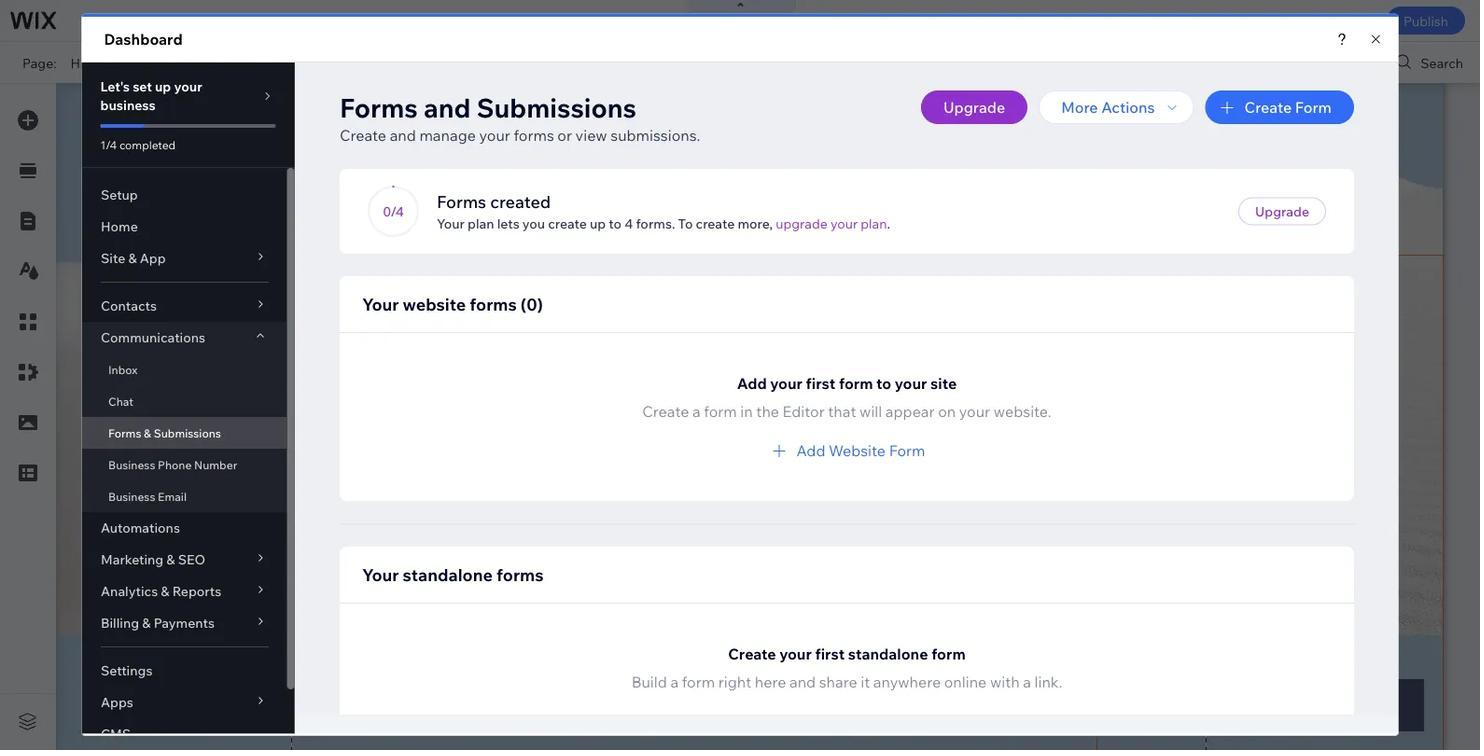 Task type: vqa. For each thing, say whether or not it's contained in the screenshot.
My in the left of the page
no



Task type: describe. For each thing, give the bounding box(es) containing it.
https://www.wix.com/mysite
[[321, 54, 491, 70]]

inbox
[[1229, 203, 1262, 219]]

100% button
[[1215, 42, 1292, 83]]

your
[[555, 54, 582, 70]]

wix
[[185, 119, 212, 137]]

open inbox
[[1191, 203, 1262, 219]]

open
[[1191, 203, 1226, 219]]

wix chat
[[185, 119, 250, 137]]

hire a professional
[[308, 12, 421, 28]]

preview button
[[1299, 0, 1376, 41]]

connect
[[500, 54, 552, 70]]

chat
[[216, 119, 250, 137]]

upgrade
[[1173, 12, 1227, 28]]

tools
[[1332, 54, 1364, 71]]

publish
[[1404, 12, 1448, 29]]

settings
[[139, 12, 190, 28]]



Task type: locate. For each thing, give the bounding box(es) containing it.
professional
[[346, 12, 421, 28]]

search button
[[1382, 42, 1480, 83]]

home
[[71, 54, 108, 71]]

100%
[[1245, 54, 1278, 71]]

site
[[87, 12, 111, 28]]

mode
[[245, 12, 280, 28]]

domain
[[585, 54, 632, 70]]

dev mode
[[218, 12, 280, 28]]

search
[[1421, 54, 1463, 71]]

dev
[[218, 12, 242, 28]]

publish button
[[1387, 7, 1465, 35]]

save
[[1256, 12, 1285, 29]]

preview
[[1313, 12, 1362, 29]]

https://www.wix.com/mysite connect your domain
[[321, 54, 632, 70]]

help
[[449, 12, 478, 28]]

a
[[336, 12, 343, 28]]

save button
[[1242, 0, 1299, 41]]

hire
[[308, 12, 333, 28]]

tools button
[[1292, 42, 1381, 83]]



